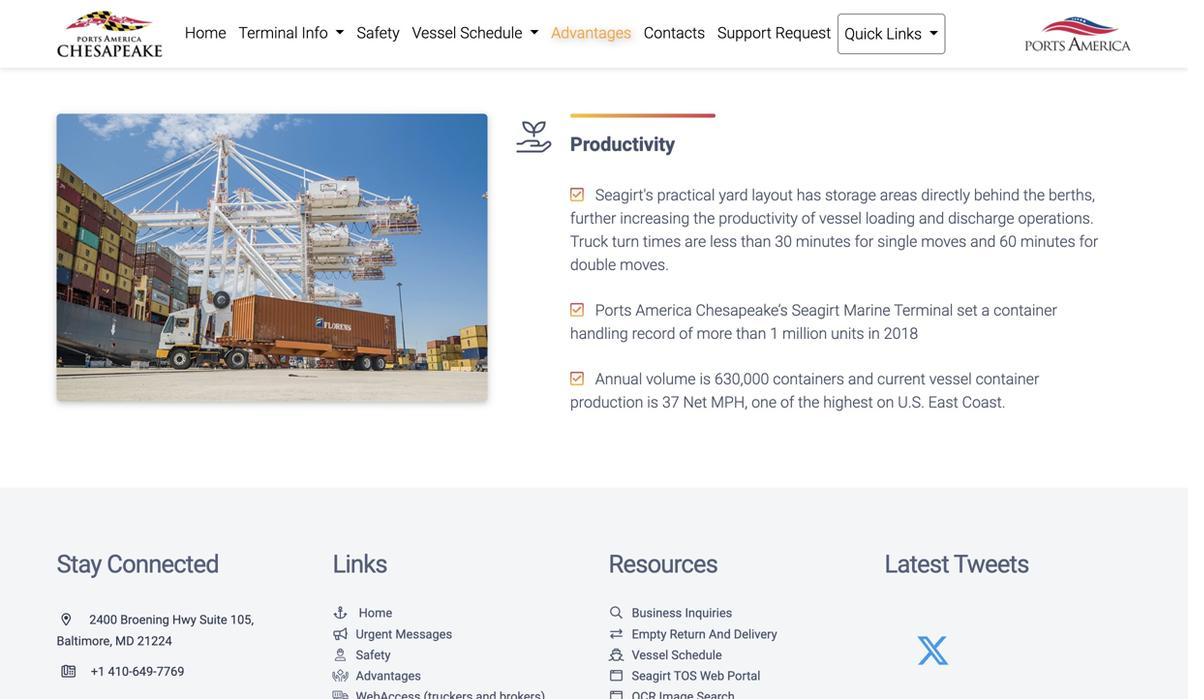 Task type: vqa. For each thing, say whether or not it's contained in the screenshot.
'Contacts' related to Contacts
no



Task type: describe. For each thing, give the bounding box(es) containing it.
105,
[[230, 613, 254, 627]]

business
[[632, 606, 682, 621]]

37
[[662, 393, 680, 412]]

30
[[775, 232, 792, 251]]

seagirt's practical yard layout has storage areas directly behind the berths, further increasing the productivity of vessel loading and discharge                                 operations. truck turn times are less than 30 minutes for single moves and 60 minutes for double moves.
[[570, 186, 1099, 274]]

2400 broening hwy suite 105, baltimore, md 21224
[[57, 613, 254, 648]]

1 vertical spatial home
[[359, 606, 392, 621]]

bullhorn image
[[333, 628, 348, 640]]

delivery
[[734, 627, 777, 641]]

browser image
[[609, 691, 624, 699]]

than inside ports america chesapeake's seagirt marine terminal set a container handling record of more than 1 million units in 2018
[[736, 324, 767, 343]]

1 minutes from the left
[[796, 232, 851, 251]]

more
[[697, 324, 732, 343]]

quick links link
[[838, 14, 946, 54]]

highest
[[824, 393, 873, 412]]

baltimore,
[[57, 634, 112, 648]]

urgent messages link
[[333, 627, 452, 641]]

mph,
[[711, 393, 748, 412]]

layout
[[752, 186, 793, 204]]

tos
[[674, 669, 697, 683]]

safety link for terminal info link
[[351, 14, 406, 52]]

current
[[878, 370, 926, 388]]

east
[[929, 393, 959, 412]]

home link for terminal info link
[[179, 14, 232, 52]]

0 vertical spatial advantages
[[551, 24, 632, 42]]

broening
[[120, 613, 169, 627]]

1 vertical spatial vessel
[[632, 648, 669, 662]]

has
[[797, 186, 822, 204]]

ports america chesapeake's seagirt marine terminal set a container handling record of more than 1 million units in 2018
[[570, 301, 1058, 343]]

america
[[636, 301, 692, 320]]

moves.
[[620, 256, 669, 274]]

discharge
[[948, 209, 1015, 228]]

handling
[[570, 324, 628, 343]]

latest
[[885, 550, 949, 579]]

and inside the annual volume is 630,000 containers and current vessel container production is 37 net mph, one of the highest on u.s. east coast.
[[848, 370, 874, 388]]

terminal inside terminal info link
[[239, 24, 298, 42]]

search image
[[609, 607, 624, 619]]

productivity
[[570, 133, 675, 156]]

further
[[570, 209, 616, 228]]

410-
[[108, 664, 132, 679]]

annual volume is 630,000 containers and current vessel container production is 37 net mph, one of the highest on u.s. east coast.
[[570, 370, 1040, 412]]

seagirt tos web portal link
[[609, 669, 761, 683]]

2400 broening hwy suite 105, baltimore, md 21224 link
[[57, 613, 254, 648]]

1 horizontal spatial links
[[887, 25, 922, 43]]

2 minutes from the left
[[1021, 232, 1076, 251]]

+1
[[91, 664, 105, 679]]

hwy
[[172, 613, 196, 627]]

times
[[643, 232, 681, 251]]

and
[[709, 627, 731, 641]]

turn
[[612, 232, 639, 251]]

1 vertical spatial safety
[[356, 648, 391, 662]]

marine
[[844, 301, 891, 320]]

container for ports america chesapeake's seagirt marine terminal set a container handling record of more than 1 million units in 2018
[[994, 301, 1058, 320]]

2 for from the left
[[1080, 232, 1099, 251]]

seagirt tos web portal
[[632, 669, 761, 683]]

terminal info
[[239, 24, 332, 42]]

truck
[[570, 232, 608, 251]]

moves
[[921, 232, 967, 251]]

quick links
[[845, 25, 926, 43]]

are
[[685, 232, 706, 251]]

empty return and delivery
[[632, 627, 777, 641]]

map marker alt image
[[62, 614, 86, 626]]

0 horizontal spatial vessel schedule link
[[406, 14, 545, 52]]

ship image
[[609, 649, 624, 661]]

web
[[700, 669, 725, 683]]

business inquiries link
[[609, 606, 733, 621]]

u.s.
[[898, 393, 925, 412]]

suite
[[200, 613, 227, 627]]

chesapeake's
[[696, 301, 788, 320]]

vessel inside the annual volume is 630,000 containers and current vessel container production is 37 net mph, one of the highest on u.s. east coast.
[[930, 370, 972, 388]]

safety link for urgent messages link
[[333, 648, 391, 662]]

double
[[570, 256, 616, 274]]

check square image for ports america chesapeake's seagirt marine terminal set a container handling record of more than 1 million units in 2018
[[570, 302, 584, 318]]

berths,
[[1049, 186, 1095, 204]]

1 vertical spatial vessel schedule link
[[609, 648, 722, 662]]

0 horizontal spatial home
[[185, 24, 226, 42]]

contacts
[[644, 24, 705, 42]]

productivity image
[[57, 114, 488, 402]]

than inside seagirt's practical yard layout has storage areas directly behind the berths, further increasing the productivity of vessel loading and discharge                                 operations. truck turn times are less than 30 minutes for single moves and 60 minutes for double moves.
[[741, 232, 771, 251]]

urgent messages
[[356, 627, 452, 641]]

1 horizontal spatial vessel schedule
[[632, 648, 722, 662]]

loading
[[866, 209, 915, 228]]

support request link
[[712, 14, 838, 52]]

of inside ports america chesapeake's seagirt marine terminal set a container handling record of more than 1 million units in 2018
[[679, 324, 693, 343]]

productivity
[[719, 209, 798, 228]]

630,000
[[715, 370, 769, 388]]

inquiries
[[685, 606, 733, 621]]

2 horizontal spatial the
[[1024, 186, 1045, 204]]

coast.
[[962, 393, 1006, 412]]

1
[[770, 324, 779, 343]]

terminal info link
[[232, 14, 351, 52]]

support request
[[718, 24, 831, 42]]

+1 410-649-7769
[[91, 664, 184, 679]]

support
[[718, 24, 772, 42]]

1 horizontal spatial advantages link
[[545, 14, 638, 52]]

quick
[[845, 25, 883, 43]]

1 vertical spatial links
[[333, 550, 387, 579]]

21224
[[137, 634, 172, 648]]

request
[[776, 24, 831, 42]]

seagirt's
[[596, 186, 654, 204]]



Task type: locate. For each thing, give the bounding box(es) containing it.
2400
[[89, 613, 117, 627]]

of inside the annual volume is 630,000 containers and current vessel container production is 37 net mph, one of the highest on u.s. east coast.
[[781, 393, 795, 412]]

net
[[683, 393, 707, 412]]

649-
[[132, 664, 157, 679]]

safety link right info in the left of the page
[[351, 14, 406, 52]]

vessel schedule
[[412, 24, 526, 42], [632, 648, 722, 662]]

operations.
[[1019, 209, 1094, 228]]

vessel
[[412, 24, 457, 42], [632, 648, 669, 662]]

1 horizontal spatial the
[[798, 393, 820, 412]]

of right one
[[781, 393, 795, 412]]

container
[[994, 301, 1058, 320], [976, 370, 1040, 388]]

is left 37
[[647, 393, 659, 412]]

0 horizontal spatial minutes
[[796, 232, 851, 251]]

hand receiving image
[[333, 670, 348, 682]]

stay
[[57, 550, 101, 579]]

and up highest at right
[[848, 370, 874, 388]]

0 vertical spatial the
[[1024, 186, 1045, 204]]

schedule
[[460, 24, 523, 42], [672, 648, 722, 662]]

vessel inside seagirt's practical yard layout has storage areas directly behind the berths, further increasing the productivity of vessel loading and discharge                                 operations. truck turn times are less than 30 minutes for single moves and 60 minutes for double moves.
[[819, 209, 862, 228]]

than down productivity
[[741, 232, 771, 251]]

and
[[919, 209, 945, 228], [971, 232, 996, 251], [848, 370, 874, 388]]

exchange image
[[609, 628, 624, 640]]

container right a
[[994, 301, 1058, 320]]

0 vertical spatial home link
[[179, 14, 232, 52]]

1 horizontal spatial advantages
[[551, 24, 632, 42]]

0 vertical spatial is
[[700, 370, 711, 388]]

terminal left info in the left of the page
[[239, 24, 298, 42]]

for left single
[[855, 232, 874, 251]]

0 horizontal spatial seagirt
[[632, 669, 671, 683]]

2 vertical spatial of
[[781, 393, 795, 412]]

the up are
[[694, 209, 715, 228]]

0 vertical spatial links
[[887, 25, 922, 43]]

1 vertical spatial vessel
[[930, 370, 972, 388]]

1 horizontal spatial for
[[1080, 232, 1099, 251]]

advantages link up truck container 'image'
[[333, 669, 421, 683]]

the up operations.
[[1024, 186, 1045, 204]]

production
[[570, 393, 644, 412]]

container for annual volume is 630,000 containers and current vessel container production is 37 net mph, one of the highest on u.s. east coast.
[[976, 370, 1040, 388]]

0 horizontal spatial schedule
[[460, 24, 523, 42]]

the inside the annual volume is 630,000 containers and current vessel container production is 37 net mph, one of the highest on u.s. east coast.
[[798, 393, 820, 412]]

1 vertical spatial check square image
[[570, 302, 584, 318]]

of inside seagirt's practical yard layout has storage areas directly behind the berths, further increasing the productivity of vessel loading and discharge                                 operations. truck turn times are less than 30 minutes for single moves and 60 minutes for double moves.
[[802, 209, 816, 228]]

safety
[[357, 24, 400, 42], [356, 648, 391, 662]]

anchor image
[[333, 607, 348, 619]]

messages
[[396, 627, 452, 641]]

connected
[[107, 550, 219, 579]]

home link left terminal info on the top left of page
[[179, 14, 232, 52]]

1 vertical spatial safety link
[[333, 648, 391, 662]]

check square image
[[570, 371, 584, 386]]

0 vertical spatial advantages link
[[545, 14, 638, 52]]

seagirt up million
[[792, 301, 840, 320]]

of for 630,000
[[781, 393, 795, 412]]

check square image up further
[[570, 187, 584, 202]]

1 vertical spatial container
[[976, 370, 1040, 388]]

increasing
[[620, 209, 690, 228]]

1 vertical spatial of
[[679, 324, 693, 343]]

terminal up 2018
[[894, 301, 953, 320]]

0 horizontal spatial for
[[855, 232, 874, 251]]

stay connected
[[57, 550, 219, 579]]

advantages link
[[545, 14, 638, 52], [333, 669, 421, 683]]

behind
[[974, 186, 1020, 204]]

practical
[[657, 186, 715, 204]]

1 vertical spatial terminal
[[894, 301, 953, 320]]

1 horizontal spatial is
[[700, 370, 711, 388]]

safety right info in the left of the page
[[357, 24, 400, 42]]

browser image
[[609, 670, 624, 682]]

0 horizontal spatial of
[[679, 324, 693, 343]]

minutes right 30
[[796, 232, 851, 251]]

vessel
[[819, 209, 862, 228], [930, 370, 972, 388]]

1 check square image from the top
[[570, 187, 584, 202]]

0 vertical spatial schedule
[[460, 24, 523, 42]]

0 horizontal spatial and
[[848, 370, 874, 388]]

safety link down "urgent"
[[333, 648, 391, 662]]

0 horizontal spatial advantages link
[[333, 669, 421, 683]]

2 vertical spatial and
[[848, 370, 874, 388]]

1 vertical spatial than
[[736, 324, 767, 343]]

advantages down urgent messages link
[[356, 669, 421, 683]]

home link for urgent messages link
[[333, 606, 392, 621]]

0 vertical spatial terminal
[[239, 24, 298, 42]]

seagirt left "tos"
[[632, 669, 671, 683]]

60
[[1000, 232, 1017, 251]]

0 horizontal spatial the
[[694, 209, 715, 228]]

0 vertical spatial check square image
[[570, 187, 584, 202]]

0 vertical spatial container
[[994, 301, 1058, 320]]

of
[[802, 209, 816, 228], [679, 324, 693, 343], [781, 393, 795, 412]]

on
[[877, 393, 894, 412]]

check square image for seagirt's practical yard layout has storage areas directly behind the berths, further increasing the productivity of vessel loading and discharge                                 operations. truck turn times are less than 30 minutes for single moves and 60 minutes for double moves.
[[570, 187, 584, 202]]

2 check square image from the top
[[570, 302, 584, 318]]

advantages link left the contacts
[[545, 14, 638, 52]]

0 vertical spatial of
[[802, 209, 816, 228]]

2 horizontal spatial and
[[971, 232, 996, 251]]

1 vertical spatial and
[[971, 232, 996, 251]]

0 vertical spatial vessel schedule
[[412, 24, 526, 42]]

portal
[[728, 669, 761, 683]]

and up moves
[[919, 209, 945, 228]]

1 vertical spatial home link
[[333, 606, 392, 621]]

minutes down operations.
[[1021, 232, 1076, 251]]

contacts link
[[638, 14, 712, 52]]

million
[[783, 324, 827, 343]]

units
[[831, 324, 865, 343]]

home link
[[179, 14, 232, 52], [333, 606, 392, 621]]

set
[[957, 301, 978, 320]]

for
[[855, 232, 874, 251], [1080, 232, 1099, 251]]

2018
[[884, 324, 918, 343]]

terminal inside ports america chesapeake's seagirt marine terminal set a container handling record of more than 1 million units in 2018
[[894, 301, 953, 320]]

0 vertical spatial than
[[741, 232, 771, 251]]

1 vertical spatial seagirt
[[632, 669, 671, 683]]

tweets
[[954, 550, 1029, 579]]

2 vertical spatial the
[[798, 393, 820, 412]]

less
[[710, 232, 737, 251]]

1 vertical spatial schedule
[[672, 648, 722, 662]]

0 horizontal spatial terminal
[[239, 24, 298, 42]]

1 horizontal spatial home link
[[333, 606, 392, 621]]

empty
[[632, 627, 667, 641]]

0 horizontal spatial is
[[647, 393, 659, 412]]

empty return and delivery link
[[609, 627, 777, 641]]

md
[[115, 634, 134, 648]]

containers
[[773, 370, 845, 388]]

0 vertical spatial seagirt
[[792, 301, 840, 320]]

home left terminal info on the top left of page
[[185, 24, 226, 42]]

in
[[868, 324, 880, 343]]

of down has
[[802, 209, 816, 228]]

1 vertical spatial is
[[647, 393, 659, 412]]

latest tweets
[[885, 550, 1029, 579]]

storage
[[825, 186, 876, 204]]

info
[[302, 24, 328, 42]]

vessel down the storage
[[819, 209, 862, 228]]

safety link
[[351, 14, 406, 52], [333, 648, 391, 662]]

single
[[878, 232, 918, 251]]

one
[[752, 393, 777, 412]]

home link up "urgent"
[[333, 606, 392, 621]]

seagirt inside ports america chesapeake's seagirt marine terminal set a container handling record of more than 1 million units in 2018
[[792, 301, 840, 320]]

1 for from the left
[[855, 232, 874, 251]]

container inside ports america chesapeake's seagirt marine terminal set a container handling record of more than 1 million units in 2018
[[994, 301, 1058, 320]]

truck container image
[[333, 691, 348, 699]]

record
[[632, 324, 676, 343]]

urgent
[[356, 627, 392, 641]]

vessel schedule link
[[406, 14, 545, 52], [609, 648, 722, 662]]

1 horizontal spatial vessel
[[632, 648, 669, 662]]

0 horizontal spatial vessel schedule
[[412, 24, 526, 42]]

+1 410-649-7769 link
[[57, 664, 184, 679]]

the down containers
[[798, 393, 820, 412]]

1 horizontal spatial home
[[359, 606, 392, 621]]

1 horizontal spatial schedule
[[672, 648, 722, 662]]

vessel up "east"
[[930, 370, 972, 388]]

0 horizontal spatial vessel
[[412, 24, 457, 42]]

0 horizontal spatial advantages
[[356, 669, 421, 683]]

1 vertical spatial vessel schedule
[[632, 648, 722, 662]]

advantages left the contacts
[[551, 24, 632, 42]]

0 vertical spatial safety link
[[351, 14, 406, 52]]

annual
[[596, 370, 642, 388]]

0 horizontal spatial links
[[333, 550, 387, 579]]

volume
[[646, 370, 696, 388]]

0 vertical spatial and
[[919, 209, 945, 228]]

ports
[[596, 301, 632, 320]]

1 horizontal spatial vessel schedule link
[[609, 648, 722, 662]]

return
[[670, 627, 706, 641]]

0 horizontal spatial vessel
[[819, 209, 862, 228]]

is up net
[[700, 370, 711, 388]]

links right quick
[[887, 25, 922, 43]]

check square image
[[570, 187, 584, 202], [570, 302, 584, 318]]

of left more
[[679, 324, 693, 343]]

home up "urgent"
[[359, 606, 392, 621]]

1 horizontal spatial terminal
[[894, 301, 953, 320]]

resources
[[609, 550, 718, 579]]

check square image up handling
[[570, 302, 584, 318]]

0 vertical spatial vessel
[[412, 24, 457, 42]]

0 horizontal spatial home link
[[179, 14, 232, 52]]

advantages
[[551, 24, 632, 42], [356, 669, 421, 683]]

1 vertical spatial advantages
[[356, 669, 421, 683]]

links up anchor "icon"
[[333, 550, 387, 579]]

safety down "urgent"
[[356, 648, 391, 662]]

terminal
[[239, 24, 298, 42], [894, 301, 953, 320]]

directly
[[922, 186, 971, 204]]

is
[[700, 370, 711, 388], [647, 393, 659, 412]]

of for layout
[[802, 209, 816, 228]]

0 vertical spatial home
[[185, 24, 226, 42]]

1 vertical spatial the
[[694, 209, 715, 228]]

1 horizontal spatial minutes
[[1021, 232, 1076, 251]]

1 horizontal spatial and
[[919, 209, 945, 228]]

1 vertical spatial advantages link
[[333, 669, 421, 683]]

container up coast.
[[976, 370, 1040, 388]]

0 vertical spatial vessel schedule link
[[406, 14, 545, 52]]

yard
[[719, 186, 748, 204]]

0 vertical spatial safety
[[357, 24, 400, 42]]

1 horizontal spatial seagirt
[[792, 301, 840, 320]]

user hard hat image
[[333, 649, 348, 661]]

0 vertical spatial vessel
[[819, 209, 862, 228]]

and down discharge
[[971, 232, 996, 251]]

minutes
[[796, 232, 851, 251], [1021, 232, 1076, 251]]

a
[[982, 301, 990, 320]]

phone office image
[[62, 665, 91, 678]]

container inside the annual volume is 630,000 containers and current vessel container production is 37 net mph, one of the highest on u.s. east coast.
[[976, 370, 1040, 388]]

vessel inside the vessel schedule link
[[412, 24, 457, 42]]

2 horizontal spatial of
[[802, 209, 816, 228]]

business inquiries
[[632, 606, 733, 621]]

1 horizontal spatial vessel
[[930, 370, 972, 388]]

for down operations.
[[1080, 232, 1099, 251]]

than left 1
[[736, 324, 767, 343]]

7769
[[157, 664, 184, 679]]

1 horizontal spatial of
[[781, 393, 795, 412]]



